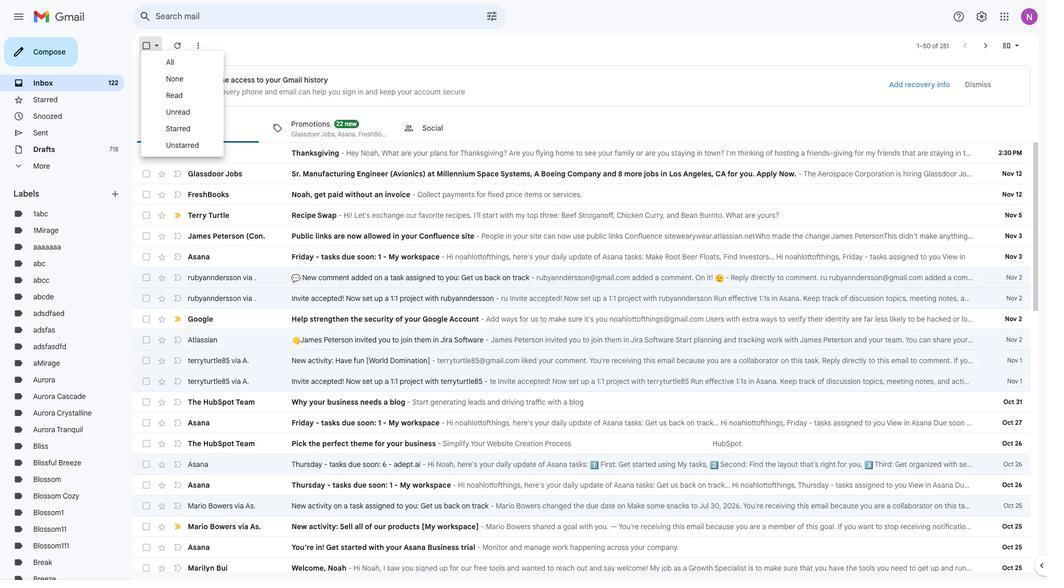 Task type: locate. For each thing, give the bounding box(es) containing it.
added up invite accepted! now set up a 1:1 project with rubyanndersson - ru invite accepted! now set up a 1:1 project with rubyanndersson run effective 1:1s in asana. keep track of discussion topics, meeting notes, and action items i
[[632, 273, 653, 282]]

third: get organized with sections… hi noah,
[[873, 460, 1022, 469]]

1 vertical spatial nov 2
[[1007, 294, 1023, 302]]

new comment added on a task assigned to you: get us back on track
[[300, 273, 530, 282]]

software down account on the left bottom of page
[[454, 335, 484, 345]]

2 blossom from the top
[[33, 492, 61, 501]]

new for new activity: sell all of our products [my workspace] - mario bowers shared a goal with you. — you're receiving this email because you are a member of this goal. if you want to stop receiving notifications about this, leave this g
[[292, 522, 307, 532]]

bui
[[216, 564, 228, 573]]

effective
[[729, 294, 757, 303], [705, 377, 734, 386]]

ru
[[821, 273, 828, 282], [501, 294, 508, 303]]

0 vertical spatial rubyanndersson via .
[[188, 273, 256, 282]]

1 horizontal spatial rubyanndersson@gmail.com
[[829, 273, 923, 282]]

1 the from the top
[[188, 398, 201, 407]]

via for te invite accepted! now set up a 1:1 project with terryturtle85 run effective 1:1s in asana. keep track of discussion topics, meeting notes, and action items in one place. set
[[232, 377, 241, 386]]

soon up third: get organized with sections… hi noah,
[[949, 418, 965, 428]]

read right the ican
[[205, 148, 223, 158]]

you inside 'you could lose access to your gmail history adding a recovery phone and email can help you sign in and keep your account secure'
[[180, 75, 192, 85]]

dismiss
[[965, 80, 992, 89]]

nov 1 down view
[[1008, 357, 1023, 364]]

0 horizontal spatial can
[[298, 87, 311, 97]]

2 . from the top
[[254, 294, 256, 303]]

los
[[669, 169, 682, 179]]

bean
[[681, 211, 698, 220]]

1 vertical spatial oct 26
[[1004, 460, 1023, 468]]

james down the "terry"
[[188, 231, 211, 241]]

1 down allowed
[[378, 252, 381, 262]]

due up perfect
[[342, 418, 355, 428]]

0 horizontal spatial run
[[691, 377, 704, 386]]

because down 30,
[[706, 522, 734, 532]]

0 horizontal spatial staying
[[672, 148, 695, 158]]

50
[[923, 42, 931, 50]]

help strengthen the security of your google account - add ways for us to make sure it's you noahlottofthings@gmail.com users with extra ways to verify their identity are far less likely to be hacked or locked out.a nov 2
[[292, 315, 1023, 324]]

rubyanndersson via . up atlassian
[[188, 294, 256, 303]]

activity: up in!
[[309, 522, 338, 532]]

as. for new activity on a task assigned to you: get us back on track
[[246, 501, 256, 511]]

wanted
[[521, 564, 546, 573]]

0 vertical spatial action
[[975, 294, 996, 303]]

gmail image
[[33, 6, 90, 27]]

63 ͏ from the left
[[698, 190, 700, 199]]

1 row from the top
[[133, 143, 1031, 164]]

identity
[[825, 315, 850, 324]]

our left 'free'
[[461, 564, 472, 573]]

get right need
[[918, 564, 929, 573]]

oct right sections…
[[1004, 460, 1014, 468]]

read inside row
[[205, 148, 223, 158]]

inbox tip region
[[141, 65, 1031, 106]]

main content
[[133, 33, 1047, 580]]

due down thursday - tasks due soon: 6 - adept.ai
[[353, 481, 367, 490]]

aurora for aurora cascade
[[33, 392, 55, 401]]

glassdoor down ican read
[[188, 169, 224, 179]]

plans
[[430, 148, 448, 158]]

pick
[[292, 439, 307, 448]]

snoozed
[[33, 112, 62, 121]]

that
[[903, 148, 916, 158], [800, 564, 813, 573]]

1 horizontal spatial soon
[[971, 481, 987, 490]]

why
[[292, 398, 307, 407]]

1 horizontal spatial blog
[[569, 398, 584, 407]]

36 ͏ from the left
[[647, 190, 649, 199]]

46 ͏ from the left
[[666, 190, 668, 199]]

here's down the your
[[458, 460, 478, 469]]

1 horizontal spatial items
[[974, 377, 992, 386]]

0 horizontal spatial topics,
[[863, 377, 885, 386]]

1 horizontal spatial topics,
[[886, 294, 908, 303]]

the for pick the perfect theme for your business - simplify your website creation process ‌ ‌ ‌ ‌ ‌ ‌ ‌ ‌ ‌ ‌ ‌ ‌ ‌ ‌ ‌ ‌ ‌ ‌ ‌ ‌ ‌ ‌ ‌ ‌ ‌ ‌ ‌ ‌ ‌ ‌ ‌ ‌ ‌ ‌ ‌ ‌ ‌ ‌ ‌ ‌ ‌ ‌ ‌ ‌ ‌ ‌ ‌ ‌ ‌ ‌ ‌ ‌ ‌ ‌ ‌ ‌ ‌ ‌ ‌ ‌ ‌ ‌ ‌ ‌ ‌ ‌ ‌ ‌ ‌ ‌ ‌ ‌ ‌ ‌ ‌ hubspot
[[188, 439, 201, 448]]

nov for terry turtle
[[1005, 211, 1017, 219]]

6 ͏ from the left
[[592, 190, 593, 199]]

59 ͏ from the left
[[690, 190, 692, 199]]

oct 26 down the oct 27
[[1003, 440, 1023, 447]]

nov 12 for noah, get paid without an invoice - collect payments for fixed price items or services. ͏ ͏ ͏ ͏ ͏ ͏ ͏ ͏ ͏ ͏ ͏ ͏ ͏ ͏ ͏ ͏ ͏ ͏ ͏ ͏ ͏ ͏ ͏ ͏ ͏ ͏ ͏ ͏ ͏ ͏ ͏ ͏ ͏ ͏ ͏ ͏ ͏ ͏ ͏ ͏ ͏ ͏ ͏ ͏ ͏ ͏ ͏ ͏ ͏ ͏ ͏ ͏ ͏ ͏ ͏ ͏ ͏ ͏ ͏ ͏ ͏ ͏ ͏ ͏ ͏ ͏ ͏ ͏ ͏ ͏ ͏ ͏ ͏ ͏ ͏
[[1003, 190, 1023, 198]]

in right sign
[[358, 87, 364, 97]]

topics, for in
[[863, 377, 885, 386]]

this left 'g'
[[1032, 522, 1044, 532]]

nov for asana
[[1005, 253, 1017, 261]]

via for rubyanndersson@gmail.com added a comment. on it!
[[243, 273, 252, 282]]

nov 12 for sr. manufacturing engineer (avionics) at millennium space systems, a boeing company and 8 more jobs in los angeles, ca for you. apply now. -
[[1003, 170, 1023, 178]]

blossom for blossom link
[[33, 475, 61, 484]]

61 ͏ from the left
[[694, 190, 696, 199]]

keep for rubyanndersson
[[804, 294, 820, 303]]

1 horizontal spatial reply
[[822, 356, 841, 365]]

aurora down amirage link
[[33, 375, 55, 385]]

collaborator down - james peterson invited you to join them in jira software start planning and tracking work with james peterson and your team. you can share your work and view what you
[[739, 356, 779, 365]]

2 ͏ from the left
[[584, 190, 586, 199]]

with down verify
[[785, 335, 799, 345]]

aaaaaaa link
[[33, 242, 61, 252]]

tasks: for hi noahlottofthings, here's your daily update of asana tasks: get us back on track… hi noahlottofthings, friday - tasks assigned to you view in asana due soon get us back on track tod
[[625, 418, 644, 428]]

read down none
[[166, 91, 183, 100]]

1 vertical spatial mario bowers via as.
[[188, 522, 261, 532]]

nov up oct 31
[[1008, 377, 1019, 385]]

57 ͏ from the left
[[687, 190, 688, 199]]

lose
[[215, 75, 229, 85]]

advanced search options image
[[482, 6, 502, 26]]

friday down public
[[292, 252, 314, 262]]

-
[[341, 148, 345, 158], [799, 169, 802, 179], [412, 190, 416, 199], [339, 211, 342, 220], [476, 231, 480, 241], [316, 252, 319, 262], [383, 252, 387, 262], [442, 252, 445, 262], [865, 252, 868, 262], [531, 273, 535, 282], [726, 273, 729, 282], [496, 294, 499, 303], [481, 315, 484, 324], [486, 335, 489, 345], [432, 356, 436, 365], [485, 377, 488, 386], [407, 398, 411, 407], [316, 418, 319, 428], [383, 418, 387, 428], [442, 418, 445, 428], [809, 418, 813, 428], [438, 439, 441, 448], [324, 460, 328, 469], [389, 460, 392, 469], [423, 460, 426, 469], [327, 481, 331, 490], [395, 481, 398, 490], [453, 481, 456, 490], [831, 481, 834, 490], [491, 501, 494, 511], [481, 522, 484, 532], [477, 543, 481, 552], [348, 564, 352, 573]]

12 for noah, get paid without an invoice - collect payments for fixed price items or services. ͏ ͏ ͏ ͏ ͏ ͏ ͏ ͏ ͏ ͏ ͏ ͏ ͏ ͏ ͏ ͏ ͏ ͏ ͏ ͏ ͏ ͏ ͏ ͏ ͏ ͏ ͏ ͏ ͏ ͏ ͏ ͏ ͏ ͏ ͏ ͏ ͏ ͏ ͏ ͏ ͏ ͏ ͏ ͏ ͏ ͏ ͏ ͏ ͏ ͏ ͏ ͏ ͏ ͏ ͏ ͏ ͏ ͏ ͏ ͏ ͏ ͏ ͏ ͏ ͏ ͏ ͏ ͏ ͏ ͏ ͏ ͏ ͏ ͏ ͏
[[1016, 190, 1023, 198]]

sr.
[[292, 169, 301, 179]]

back
[[485, 273, 501, 282], [669, 418, 685, 428], [990, 418, 1006, 428], [680, 481, 696, 490], [1012, 481, 1028, 490], [444, 501, 460, 511]]

are down atlassian,
[[401, 148, 412, 158]]

0 horizontal spatial make
[[628, 501, 645, 511]]

want down locked
[[974, 356, 990, 365]]

row containing google
[[133, 309, 1031, 330]]

0 vertical spatial workspace
[[401, 252, 440, 262]]

1 vertical spatial sure
[[784, 564, 798, 573]]

you inside row
[[906, 335, 917, 345]]

0 vertical spatial 1:1s
[[759, 294, 770, 303]]

due
[[934, 418, 947, 428], [955, 481, 969, 490]]

them down noahlottofthings@gmail.com
[[605, 335, 622, 345]]

0 horizontal spatial reply
[[731, 273, 749, 282]]

ways right extra
[[761, 315, 777, 324]]

1 horizontal spatial site
[[530, 231, 542, 241]]

via for ru invite accepted! now set up a 1:1 project with rubyanndersson run effective 1:1s in asana. keep track of discussion topics, meeting notes, and action items i
[[243, 294, 252, 303]]

tab list
[[133, 114, 1039, 143]]

52 ͏ from the left
[[677, 190, 679, 199]]

notes, for in
[[916, 377, 936, 386]]

oct for new activity on a task assigned to you: get us back on track - mario bowers changed the due date on make some snacks to jul 30, 2026. you're receiving this email because you are a collaborator on this task. reply directly to this e
[[1004, 502, 1014, 510]]

drafts link
[[33, 145, 55, 154]]

get right in!
[[326, 543, 339, 552]]

1 vertical spatial track…
[[708, 481, 730, 490]]

a. for invite accepted! now set up a 1:1 project with terryturtle85
[[243, 377, 249, 386]]

2 the hubspot team from the top
[[188, 439, 255, 448]]

47 ͏ from the left
[[668, 190, 670, 199]]

2 horizontal spatial because
[[831, 501, 859, 511]]

company
[[568, 169, 601, 179]]

1 vertical spatial action
[[952, 377, 973, 386]]

56 ͏ from the left
[[685, 190, 687, 199]]

thursday - tasks due soon: 1 - my workspace - hi noahlottofthings, here's your daily update of asana tasks: get us back on track… hi noahlottofthings, thursday - tasks assigned to you view in asana due soon get us back on tra
[[292, 481, 1047, 490]]

1 vertical spatial soon
[[971, 481, 987, 490]]

43 ͏ from the left
[[660, 190, 662, 199]]

here's up changed at the right of the page
[[525, 481, 545, 490]]

hi down the generating
[[447, 418, 454, 428]]

0 vertical spatial .
[[254, 273, 256, 282]]

27 ͏ from the left
[[631, 190, 633, 199]]

1 vertical spatial you
[[906, 335, 917, 345]]

8 row from the top
[[133, 288, 1031, 309]]

due up comment at the top
[[342, 252, 355, 262]]

settings image
[[976, 10, 988, 23]]

growth
[[689, 564, 713, 573]]

60 ͏ from the left
[[692, 190, 694, 199]]

to inside 'you could lose access to your gmail history adding a recovery phone and email can help you sign in and keep your account secure'
[[257, 75, 264, 85]]

0 vertical spatial oct 26
[[1003, 440, 1023, 447]]

get right first:
[[619, 460, 631, 469]]

0 vertical spatial topics,
[[886, 294, 908, 303]]

0 vertical spatial because
[[677, 356, 705, 365]]

3 2 from the top
[[1019, 315, 1023, 323]]

28 ͏ from the left
[[633, 190, 634, 199]]

friday - tasks due soon: 1 - my workspace - hi noahlottofthings, here's your daily update of asana tasks: make root beer floats, find investors… hi noahlottofthings, friday - tasks assigned to you view in
[[292, 252, 966, 262]]

1 horizontal spatial run
[[714, 294, 727, 303]]

2 vertical spatial workspace
[[413, 481, 451, 490]]

want for goal.
[[858, 522, 874, 532]]

0 horizontal spatial links
[[316, 231, 332, 241]]

recipe
[[292, 211, 316, 220]]

comment. down share
[[919, 356, 952, 365]]

new activity: sell all of our products [my workspace] - mario bowers shared a goal with you. — you're receiving this email because you are a member of this goal. if you want to stop receiving notifications about this, leave this g
[[292, 522, 1047, 532]]

extra
[[742, 315, 759, 324]]

1 mario bowers via as. from the top
[[188, 501, 256, 511]]

nov up i
[[1007, 274, 1018, 281]]

workspace for hi noahlottofthings, here's your daily update of asana tasks: get us back on track… hi noahlottofthings, friday - tasks assigned to you view in asana due soon get us back on track tod
[[401, 418, 440, 428]]

this down the team.
[[878, 356, 890, 365]]

items for te invite accepted! now set up a 1:1 project with terryturtle85 run effective 1:1s in asana. keep track of discussion topics, meeting notes, and action items in one place. set
[[974, 377, 992, 386]]

3 ͏ from the left
[[586, 190, 588, 199]]

activity
[[308, 501, 332, 511]]

oct for friday - tasks due soon: 1 - my workspace - hi noahlottofthings, here's your daily update of asana tasks: get us back on track… hi noahlottofthings, friday - tasks assigned to you view in asana due soon get us back on track tod
[[1003, 419, 1014, 427]]

are
[[509, 148, 520, 158]]

0 vertical spatial starred
[[33, 95, 58, 104]]

2 mario bowers via as. from the top
[[188, 522, 261, 532]]

0 vertical spatial my
[[866, 148, 876, 158]]

0 vertical spatial want
[[974, 356, 990, 365]]

you
[[180, 75, 192, 85], [906, 335, 917, 345]]

Search mail text field
[[156, 11, 457, 22]]

oct 26 for pick the perfect theme for your business - simplify your website creation process ‌ ‌ ‌ ‌ ‌ ‌ ‌ ‌ ‌ ‌ ‌ ‌ ‌ ‌ ‌ ‌ ‌ ‌ ‌ ‌ ‌ ‌ ‌ ‌ ‌ ‌ ‌ ‌ ‌ ‌ ‌ ‌ ‌ ‌ ‌ ‌ ‌ ‌ ‌ ‌ ‌ ‌ ‌ ‌ ‌ ‌ ‌ ‌ ‌ ‌ ‌ ‌ ‌ ‌ ‌ ‌ ‌ ‌ ‌ ‌ ‌ ‌ ‌ ‌ ‌ ‌ ‌ ‌ ‌ ‌ ‌ ‌ ‌ ‌ ‌ hubspot
[[1003, 440, 1023, 447]]

1 blog from the left
[[390, 398, 405, 407]]

2 vertical spatial because
[[706, 522, 734, 532]]

second: find the layout that's right for you,
[[719, 460, 865, 469]]

blissful breeze
[[33, 458, 81, 468]]

have
[[336, 356, 352, 365]]

email down gmail
[[279, 87, 297, 97]]

1 horizontal spatial our
[[406, 211, 417, 220]]

social tab
[[396, 114, 526, 143]]

nov 2 for james peterson invited you to join them in jira software start planning and tracking work with james peterson and your team. you can share your work and view what you
[[1007, 336, 1023, 344]]

2 12 from the top
[[1016, 190, 1023, 198]]

the hubspot team for why your business needs a blog
[[188, 398, 255, 407]]

0 horizontal spatial software
[[454, 335, 484, 345]]

2 right view
[[1019, 336, 1023, 344]]

tra
[[1040, 481, 1047, 490]]

asana. for terryturtle85
[[756, 377, 778, 386]]

in right allowed
[[393, 231, 399, 241]]

my for hi noahlottofthings, here's your daily update of asana tasks: get us back on track… hi noahlottofthings, friday - tasks assigned to you view in asana due soon get us back on track tod
[[389, 418, 399, 428]]

and right out
[[590, 564, 602, 573]]

2 horizontal spatial directly
[[996, 501, 1021, 511]]

None checkbox
[[141, 148, 152, 158], [141, 169, 152, 179], [141, 252, 152, 262], [141, 273, 152, 283], [141, 314, 152, 324], [141, 376, 152, 387], [141, 397, 152, 407], [141, 418, 152, 428], [141, 439, 152, 449], [141, 522, 152, 532], [141, 542, 152, 553], [141, 148, 152, 158], [141, 169, 152, 179], [141, 252, 152, 262], [141, 273, 152, 283], [141, 314, 152, 324], [141, 376, 152, 387], [141, 397, 152, 407], [141, 418, 152, 428], [141, 439, 152, 449], [141, 522, 152, 532], [141, 542, 152, 553]]

[world
[[367, 356, 388, 365]]

0 vertical spatial our
[[406, 211, 417, 220]]

69 ͏ from the left
[[709, 190, 711, 199]]

15 ͏ from the left
[[608, 190, 610, 199]]

start
[[676, 335, 692, 345], [412, 398, 429, 407]]

25
[[1016, 502, 1023, 510], [1015, 523, 1023, 530], [1015, 543, 1023, 551], [1015, 564, 1023, 572]]

nov 3 down own
[[1005, 253, 1023, 261]]

soon: for hi noahlottofthings, here's your daily update of asana tasks: make root beer floats, find investors… hi noahlottofthings, friday - tasks assigned to you view in
[[357, 252, 376, 262]]

1 horizontal spatial keep
[[804, 294, 820, 303]]

creation
[[515, 439, 543, 448]]

nov for glassdoor jobs
[[1003, 170, 1015, 178]]

None checkbox
[[141, 40, 152, 51], [141, 189, 152, 200], [141, 210, 152, 221], [141, 231, 152, 241], [141, 293, 152, 304], [141, 335, 152, 345], [141, 356, 152, 366], [141, 459, 152, 470], [141, 480, 152, 491], [141, 501, 152, 511], [141, 563, 152, 574], [141, 40, 152, 51], [141, 189, 152, 200], [141, 210, 152, 221], [141, 231, 152, 241], [141, 293, 152, 304], [141, 335, 152, 345], [141, 356, 152, 366], [141, 459, 152, 470], [141, 480, 152, 491], [141, 501, 152, 511], [141, 563, 152, 574]]

business left needs
[[327, 398, 359, 407]]

refresh image
[[172, 40, 183, 51]]

nov 3 for hi noahlottofthings, here's your daily update of asana tasks: make root beer floats, find investors… hi noahlottofthings, friday - tasks assigned to you view in
[[1005, 253, 1023, 261]]

can inside 'you could lose access to your gmail history adding a recovery phone and email can help you sign in and keep your account secure'
[[298, 87, 311, 97]]

58 ͏ from the left
[[688, 190, 690, 199]]

made
[[772, 231, 791, 241]]

track… for friday
[[697, 418, 719, 428]]

back left the tra
[[1012, 481, 1028, 490]]

1 horizontal spatial find
[[749, 460, 764, 469]]

49 ͏ from the left
[[672, 190, 673, 199]]

0 horizontal spatial want
[[858, 522, 874, 532]]

new left activity in the bottom of the page
[[292, 501, 306, 511]]

on right date
[[617, 501, 626, 511]]

1 vertical spatial topics,
[[863, 377, 885, 386]]

daily down website
[[496, 460, 512, 469]]

1 vertical spatial can
[[544, 231, 556, 241]]

3 aurora from the top
[[33, 408, 55, 418]]

͏
[[582, 190, 584, 199], [584, 190, 586, 199], [586, 190, 588, 199], [588, 190, 590, 199], [590, 190, 592, 199], [592, 190, 593, 199], [593, 190, 595, 199], [595, 190, 597, 199], [597, 190, 599, 199], [599, 190, 601, 199], [601, 190, 603, 199], [603, 190, 605, 199], [605, 190, 607, 199], [607, 190, 608, 199], [608, 190, 610, 199], [610, 190, 612, 199], [612, 190, 614, 199], [614, 190, 616, 199], [616, 190, 618, 199], [618, 190, 620, 199], [620, 190, 621, 199], [621, 190, 623, 199], [623, 190, 625, 199], [625, 190, 627, 199], [627, 190, 629, 199], [629, 190, 631, 199], [631, 190, 633, 199], [633, 190, 634, 199], [634, 190, 636, 199], [636, 190, 638, 199], [638, 190, 640, 199], [640, 190, 642, 199], [642, 190, 644, 199], [644, 190, 646, 199], [646, 190, 647, 199], [647, 190, 649, 199], [649, 190, 651, 199], [651, 190, 653, 199], [653, 190, 655, 199], [655, 190, 657, 199], [657, 190, 659, 199], [659, 190, 660, 199], [660, 190, 662, 199], [662, 190, 664, 199], [664, 190, 666, 199], [666, 190, 668, 199], [668, 190, 670, 199], [670, 190, 672, 199], [672, 190, 673, 199], [673, 190, 675, 199], [675, 190, 677, 199], [677, 190, 679, 199], [679, 190, 681, 199], [681, 190, 683, 199], [683, 190, 685, 199], [685, 190, 687, 199], [687, 190, 688, 199], [688, 190, 690, 199], [690, 190, 692, 199], [692, 190, 694, 199], [694, 190, 696, 199], [696, 190, 698, 199], [698, 190, 700, 199], [700, 190, 701, 199], [701, 190, 703, 199], [703, 190, 705, 199], [705, 190, 707, 199], [707, 190, 709, 199], [709, 190, 711, 199], [711, 190, 713, 199], [713, 190, 714, 199], [714, 190, 716, 199], [716, 190, 718, 199], [718, 190, 720, 199], [720, 190, 722, 199]]

1 horizontal spatial you're
[[619, 522, 639, 532]]

you
[[329, 87, 341, 97], [522, 148, 534, 158], [658, 148, 670, 158], [929, 252, 941, 262], [596, 315, 608, 324], [379, 335, 391, 345], [569, 335, 581, 345], [1037, 335, 1047, 345], [707, 356, 719, 365], [960, 356, 972, 365], [874, 418, 885, 428], [895, 481, 907, 490], [861, 501, 873, 511], [736, 522, 748, 532], [844, 522, 856, 532], [402, 564, 414, 573], [815, 564, 827, 573], [877, 564, 889, 573]]

soon: for hi noahlottofthings, here's your daily update of asana tasks: get us back on track… hi noahlottofthings, friday - tasks assigned to you view in asana due soon get us back on track tod
[[357, 418, 376, 428]]

didn't
[[899, 231, 918, 241]]

run for terryturtle85
[[691, 377, 704, 386]]

oct 26 left the tra
[[1003, 481, 1023, 489]]

2 the from the top
[[188, 439, 201, 448]]

none
[[166, 74, 184, 84]]

you could lose access to your gmail history adding a recovery phone and email can help you sign in and keep your account secure
[[180, 75, 465, 97]]

1 horizontal spatial directly
[[842, 356, 867, 365]]

view for thursday
[[909, 481, 924, 490]]

keep for terryturtle85
[[780, 377, 797, 386]]

activity: for sell
[[309, 522, 338, 532]]

2 vertical spatial oct 26
[[1003, 481, 1023, 489]]

oct for why your business needs a blog - start generating leads and driving traffic with a blog ‌ ‌ ‌ ‌ ‌ ‌ ‌ ‌ ‌ ‌ ‌ ‌ ‌ ‌ ‌ ‌ ‌ ‌ ‌ ‌ ‌ ‌ ‌ ‌ ‌ ‌ ‌ ‌ ‌ ‌ ‌ ‌ ‌ ‌ ‌ ‌ ‌ ‌ ‌ ‌ ‌ ‌ ‌ ‌ ‌ ‌ ‌ ‌ ‌ ‌ ‌ ‌ ‌ ‌ ‌ ‌ ‌ ‌ ‌ ‌ ‌ ‌ ‌ ‌ ‌ ‌ ‌ ‌ ‌ ‌ ‌ ‌ ‌
[[1004, 398, 1015, 406]]

1 nov 2 from the top
[[1007, 274, 1023, 281]]

daily
[[552, 252, 567, 262], [552, 418, 567, 428], [496, 460, 512, 469], [563, 481, 578, 490]]

tasks: left 1️⃣ image
[[569, 460, 588, 469]]

discussion
[[850, 294, 884, 303], [826, 377, 861, 386]]

0 horizontal spatial you're
[[590, 356, 610, 365]]

0 vertical spatial mario bowers via as.
[[188, 501, 256, 511]]

4 aurora from the top
[[33, 425, 55, 434]]

our
[[406, 211, 417, 220], [374, 522, 386, 532], [461, 564, 472, 573]]

anything
[[940, 231, 968, 241]]

1 blossom from the top
[[33, 475, 61, 484]]

action down commentview
[[975, 294, 996, 303]]

get
[[461, 273, 473, 282], [646, 418, 658, 428], [967, 418, 979, 428], [619, 460, 631, 469], [895, 460, 907, 469], [657, 481, 669, 490], [988, 481, 1000, 490], [421, 501, 433, 511], [326, 543, 339, 552]]

1 horizontal spatial ways
[[761, 315, 777, 324]]

activity:
[[308, 356, 334, 365], [309, 522, 338, 532]]

2 software from the left
[[645, 335, 674, 345]]

2 invited from the left
[[545, 335, 567, 345]]

55 ͏ from the left
[[683, 190, 685, 199]]

0 vertical spatial team
[[236, 398, 255, 407]]

here's for hi noahlottofthings, here's your daily update of asana tasks: get us back on track… hi noahlottofthings, friday - tasks assigned to you view in asana due soon get us back on track tod
[[513, 418, 533, 428]]

0 vertical spatial a.
[[243, 356, 249, 365]]

you. left —
[[595, 522, 609, 532]]

0 vertical spatial blossom
[[33, 475, 61, 484]]

security
[[364, 315, 394, 324]]

2 terryturtle85 via a. from the top
[[188, 377, 249, 386]]

1abc
[[33, 209, 48, 219]]

soon: down 6
[[369, 481, 388, 490]]

make
[[920, 231, 938, 241], [549, 315, 567, 324], [764, 564, 782, 573]]

or left services.
[[544, 190, 551, 199]]

oct
[[1004, 398, 1015, 406], [1003, 419, 1014, 427], [1003, 440, 1014, 447], [1004, 460, 1014, 468], [1003, 481, 1014, 489], [1004, 502, 1014, 510], [1003, 523, 1014, 530], [1003, 543, 1014, 551], [1003, 564, 1014, 572]]

aurora for aurora crystalline
[[33, 408, 55, 418]]

0 horizontal spatial starred
[[33, 95, 58, 104]]

my left job
[[650, 564, 660, 573]]

asana. for rubyanndersson
[[779, 294, 802, 303]]

an
[[374, 190, 383, 199]]

1 added from the left
[[351, 273, 373, 282]]

oct 26 right sections…
[[1004, 460, 1023, 468]]

2 rubyanndersson@gmail.com from the left
[[829, 273, 923, 282]]

links
[[316, 231, 332, 241], [609, 231, 623, 241]]

1 vertical spatial .
[[254, 294, 256, 303]]

1 horizontal spatial tools
[[859, 564, 875, 573]]

sell
[[340, 522, 353, 532]]

the left security
[[351, 315, 363, 324]]

💬 image
[[292, 274, 300, 283]]

back down invite accepted! now set up a 1:1 project with terryturtle85 - te invite accepted! now set up a 1:1 project with terryturtle85 run effective 1:1s in asana. keep track of discussion topics, meeting notes, and action items in one place. set
[[669, 418, 685, 428]]

blossom cozy
[[33, 492, 79, 501]]

work down locked
[[970, 335, 986, 345]]

2 nov 12 from the top
[[1003, 190, 1023, 198]]

notes,
[[939, 294, 959, 303], [916, 377, 936, 386]]

2 added from the left
[[632, 273, 653, 282]]

24 ͏ from the left
[[625, 190, 627, 199]]

tod
[[1037, 418, 1047, 428]]

mario bowers via as. for new activity on a task assigned to you: get us back on track
[[188, 501, 256, 511]]

one
[[1002, 377, 1014, 386]]

0 horizontal spatial glassdoor
[[188, 169, 224, 179]]

26 for thursday - tasks due soon: 1 - my workspace - hi noahlottofthings, here's your daily update of asana tasks: get us back on track… hi noahlottofthings, thursday - tasks assigned to you view in asana due soon get us back on tra
[[1015, 481, 1023, 489]]

0 vertical spatial 12
[[1016, 170, 1023, 178]]

domination]
[[390, 356, 430, 365]]

2 26 from the top
[[1016, 460, 1023, 468]]

my for hi noahlottofthings, here's your daily update of asana tasks: make root beer floats, find investors… hi noahlottofthings, friday - tasks assigned to you view in
[[389, 252, 399, 262]]

due for track
[[934, 418, 947, 428]]

get
[[314, 190, 326, 199], [918, 564, 929, 573]]

via for terryturtle85@gmail.com liked your comment. you're receiving this email because you are a collaborator on this task. reply directly to this email to comment. if you want to stop receiving
[[232, 356, 241, 365]]

1 vertical spatial as.
[[250, 522, 261, 532]]

1abc link
[[33, 209, 48, 219]]

starred inside labels navigation
[[33, 95, 58, 104]]

0 vertical spatial activity:
[[308, 356, 334, 365]]

row containing james peterson (con.
[[133, 226, 1031, 247]]

assigned
[[889, 252, 919, 262], [406, 273, 436, 282], [834, 418, 863, 428], [855, 481, 885, 490], [365, 501, 395, 511]]

0 vertical spatial nov 3
[[1005, 232, 1023, 240]]

0 vertical spatial get
[[314, 190, 326, 199]]

2 vertical spatial you're
[[619, 522, 639, 532]]

1 . from the top
[[254, 273, 256, 282]]

new for new activity: have fun [world domination] - terryturtle85@gmail.com liked your comment. you're receiving this email because you are a collaborator on this task. reply directly to this email to comment. if you want to stop receiving
[[292, 356, 306, 365]]

1 aurora from the top
[[33, 375, 55, 385]]

1 team from the top
[[236, 398, 255, 407]]

1:1s for rubyanndersson
[[759, 294, 770, 303]]

3 row from the top
[[133, 184, 1031, 205]]

nov for james peterson (con.
[[1005, 232, 1017, 240]]

1 26 from the top
[[1015, 440, 1023, 447]]

tools right have
[[859, 564, 875, 573]]

atlassian,
[[395, 130, 422, 138]]

on up workspace] in the left of the page
[[462, 501, 470, 511]]

0 vertical spatial you're
[[590, 356, 610, 365]]

1 horizontal spatial work
[[767, 335, 783, 345]]

1 vertical spatial blossom
[[33, 492, 61, 501]]

0 vertical spatial items
[[525, 190, 542, 199]]

run down 🫡 icon on the top of page
[[714, 294, 727, 303]]

can left share
[[919, 335, 931, 345]]

2 aurora from the top
[[33, 392, 55, 401]]

see
[[585, 148, 597, 158]]

2 rubyanndersson via . from the top
[[188, 294, 256, 303]]

0 vertical spatial find
[[724, 252, 738, 262]]

1 vertical spatial task.
[[959, 501, 974, 511]]

1 vertical spatial 12
[[1016, 190, 1023, 198]]

1 software from the left
[[454, 335, 484, 345]]

here's for hi noahlottofthings, here's your daily update of asana tasks: get us back on track… hi noahlottofthings, thursday - tasks assigned to you view in asana due soon get us back on tra
[[525, 481, 545, 490]]

0 vertical spatial that
[[903, 148, 916, 158]]

make right didn't
[[920, 231, 938, 241]]

1 vertical spatial that
[[800, 564, 813, 573]]

2 row from the top
[[133, 164, 1031, 184]]

recovery
[[905, 80, 936, 89], [211, 87, 240, 97]]

0 horizontal spatial keep
[[780, 377, 797, 386]]

blog right needs
[[390, 398, 405, 407]]

1 horizontal spatial asana.
[[779, 294, 802, 303]]

10 row from the top
[[133, 330, 1047, 350]]

toggle split pane mode image
[[1002, 40, 1012, 51]]

blossom down blossom link
[[33, 492, 61, 501]]

1:1s up - james peterson invited you to join them in jira software start planning and tracking work with james peterson and your team. you can share your work and view what you
[[759, 294, 770, 303]]

2 horizontal spatial items
[[998, 294, 1015, 303]]

here's for hi noahlottofthings, here's your daily update of asana tasks: make root beer floats, find investors… hi noahlottofthings, friday - tasks assigned to you view in
[[513, 252, 533, 262]]

11 ͏ from the left
[[601, 190, 603, 199]]

in down anything
[[960, 252, 966, 262]]

three:
[[540, 211, 560, 220]]

1 horizontal spatial view
[[909, 481, 924, 490]]

1 invited from the left
[[355, 335, 377, 345]]

daily for hi noahlottofthings, here's your daily update of asana tasks: get us back on track… hi noahlottofthings, friday - tasks assigned to you view in asana due soon get us back on track tod
[[552, 418, 567, 428]]

44 ͏ from the left
[[662, 190, 664, 199]]

21 ͏ from the left
[[620, 190, 621, 199]]

meeting up be
[[910, 294, 937, 303]]

rubyanndersson@gmail.com
[[537, 273, 630, 282], [829, 273, 923, 282]]

53 ͏ from the left
[[679, 190, 681, 199]]

2 ways from the left
[[761, 315, 777, 324]]

stop up need
[[885, 522, 899, 532]]

labels navigation
[[0, 33, 133, 580]]

effective for terryturtle85
[[705, 377, 734, 386]]

2 right i
[[1019, 294, 1023, 302]]

None search field
[[133, 4, 507, 29]]

in left one
[[994, 377, 1000, 386]]

1 vertical spatial you.
[[595, 522, 609, 532]]

noahlottofthings, down change
[[785, 252, 841, 262]]

nov 12 down 2:30 pm
[[1003, 170, 1023, 178]]

40 ͏ from the left
[[655, 190, 657, 199]]

receiving down what
[[1017, 356, 1047, 365]]

a. for new activity: have fun [world domination]
[[243, 356, 249, 365]]

oct left the tra
[[1003, 481, 1014, 489]]

oct down this, at bottom
[[1003, 543, 1014, 551]]

site
[[462, 231, 475, 241], [530, 231, 542, 241]]

this down - james peterson invited you to join them in jira software start planning and tracking work with james peterson and your team. you can share your work and view what you
[[791, 356, 803, 365]]

2 a. from the top
[[243, 377, 249, 386]]

sign
[[342, 87, 356, 97]]

soon: for hi noahlottofthings, here's your daily update of asana tasks: get us back on track… hi noahlottofthings, thursday - tasks assigned to you view in asana due soon get us back on tra
[[369, 481, 388, 490]]

row containing ican read
[[133, 143, 1031, 164]]

oct left 31
[[1004, 398, 1015, 406]]

rubyanndersson via . for ru invite accepted! now set up a 1:1 project with rubyanndersson run effective 1:1s in asana. keep track of discussion topics, meeting notes, and action items i
[[188, 294, 256, 303]]

rubyanndersson via . for rubyanndersson@gmail.com added a comment. on it!
[[188, 273, 256, 282]]

67 ͏ from the left
[[705, 190, 707, 199]]

hi right sections…
[[995, 460, 1001, 469]]

unstarred
[[166, 141, 199, 150]]

team
[[236, 398, 255, 407], [236, 439, 255, 448]]

thursday for thursday - tasks due soon: 6 - adept.ai
[[292, 460, 322, 469]]

soon for tra
[[971, 481, 987, 490]]

0 horizontal spatial join
[[401, 335, 413, 345]]

aurora for aurora link
[[33, 375, 55, 385]]

row
[[133, 143, 1031, 164], [133, 164, 1031, 184], [133, 184, 1031, 205], [133, 205, 1031, 226], [133, 226, 1031, 247], [133, 247, 1031, 267], [133, 267, 1047, 288], [133, 288, 1031, 309], [133, 309, 1031, 330], [133, 330, 1047, 350], [133, 350, 1047, 371], [133, 371, 1047, 392], [133, 392, 1031, 413], [133, 413, 1047, 433], [133, 433, 1031, 454], [133, 454, 1031, 475], [133, 475, 1047, 496], [133, 496, 1047, 516], [133, 516, 1047, 537], [133, 537, 1031, 558], [133, 558, 1031, 579]]

member
[[768, 522, 796, 532]]

due up third: get organized with sections… hi noah,
[[934, 418, 947, 428]]

want for comment.
[[974, 356, 990, 365]]

oct 25
[[1004, 502, 1023, 510], [1003, 523, 1023, 530], [1003, 543, 1023, 551], [1003, 564, 1023, 572]]

are down hi! on the top of the page
[[334, 231, 345, 241]]

soon down sections…
[[971, 481, 987, 490]]

1 the hubspot team from the top
[[188, 398, 255, 407]]

0 horizontal spatial blog
[[390, 398, 405, 407]]

19 row from the top
[[133, 516, 1047, 537]]

it!
[[707, 273, 713, 282]]

9 row from the top
[[133, 309, 1031, 330]]

0 vertical spatial due
[[934, 418, 947, 428]]

1 horizontal spatial google
[[423, 315, 448, 324]]

be
[[917, 315, 925, 324]]

notes, for i
[[939, 294, 959, 303]]

phone
[[242, 87, 263, 97]]

james peterson invited you to join them in jira software
[[300, 335, 484, 345]]

products
[[388, 522, 420, 532]]

task up security
[[390, 273, 404, 282]]

generating
[[431, 398, 466, 407]]

items left one
[[974, 377, 992, 386]]

🫡 image
[[715, 274, 724, 283]]

1 now from the left
[[347, 231, 362, 241]]

due for tra
[[955, 481, 969, 490]]

0 horizontal spatial make
[[549, 315, 567, 324]]

topics, for i
[[886, 294, 908, 303]]

keep
[[804, 294, 820, 303], [780, 377, 797, 386]]

exchange
[[372, 211, 404, 220]]

2 join from the left
[[591, 335, 603, 345]]

on left the tra
[[1029, 481, 1038, 490]]

7 ͏ from the left
[[593, 190, 595, 199]]

hi right adept.ai
[[428, 460, 434, 469]]

the right changed at the right of the page
[[574, 501, 584, 511]]

0 horizontal spatial public
[[587, 231, 607, 241]]

1 vertical spatial asana.
[[756, 377, 778, 386]]



Task type: describe. For each thing, give the bounding box(es) containing it.
row containing terry turtle
[[133, 205, 1031, 226]]

receiving left notifications
[[901, 522, 931, 532]]

18 row from the top
[[133, 496, 1047, 516]]

0 vertical spatial sure
[[568, 315, 583, 324]]

sr. manufacturing engineer (avionics) at millennium space systems, a boeing company and 8 more jobs in los angeles, ca for you. apply now. -
[[292, 169, 804, 179]]

its
[[1002, 231, 1010, 241]]

on up notifications
[[935, 501, 943, 511]]

update for hi noahlottofthings, here's your daily update of asana tasks: get us back on track… hi noahlottofthings, thursday - tasks assigned to you view in asana due soon get us back on tra
[[580, 481, 604, 490]]

16 row from the top
[[133, 454, 1031, 475]]

17 ͏ from the left
[[612, 190, 614, 199]]

abcc link
[[33, 276, 50, 285]]

new for new comment added on a task assigned to you: get us back on track
[[302, 273, 317, 282]]

oct for thursday - tasks due soon: 1 - my workspace - hi noahlottofthings, here's your daily update of asana tasks: get us back on track… hi noahlottofthings, thursday - tasks assigned to you view in asana due soon get us back on tra
[[1003, 481, 1014, 489]]

aurora crystalline
[[33, 408, 92, 418]]

26 ͏ from the left
[[629, 190, 631, 199]]

this down snacks
[[673, 522, 685, 532]]

tasks up comment at the top
[[321, 252, 340, 262]]

you,
[[849, 460, 863, 469]]

you inside 'you could lose access to your gmail history adding a recovery phone and email can help you sign in and keep your account secure'
[[329, 87, 341, 97]]

on down oct 31
[[1008, 418, 1016, 428]]

with right goal
[[579, 522, 593, 532]]

i
[[1017, 294, 1019, 303]]

1 vertical spatial reply
[[822, 356, 841, 365]]

friday - tasks due soon: 1 - my workspace - hi noahlottofthings, here's your daily update of asana tasks: get us back on track… hi noahlottofthings, friday - tasks assigned to you view in asana due soon get us back on track tod
[[292, 418, 1047, 428]]

update down creation
[[513, 460, 537, 469]]

could
[[194, 75, 213, 85]]

37 ͏ from the left
[[649, 190, 651, 199]]

64 ͏ from the left
[[700, 190, 701, 199]]

62 ͏ from the left
[[696, 190, 698, 199]]

1 horizontal spatial started
[[633, 460, 656, 469]]

31 ͏ from the left
[[638, 190, 640, 199]]

1 join from the left
[[401, 335, 413, 345]]

inbox
[[33, 78, 53, 88]]

recovery inside 'you could lose access to your gmail history adding a recovery phone and email can help you sign in and keep your account secure'
[[211, 87, 240, 97]]

6 row from the top
[[133, 247, 1031, 267]]

stop for goal.
[[885, 522, 899, 532]]

noah, left i
[[362, 564, 382, 573]]

1 vertical spatial make
[[549, 315, 567, 324]]

1 vertical spatial my
[[516, 211, 525, 220]]

2 vertical spatial directly
[[996, 501, 1021, 511]]

meeting for in
[[887, 377, 914, 386]]

noah, down simplify
[[436, 460, 456, 469]]

1 nov 1 from the top
[[1008, 357, 1023, 364]]

back down "people"
[[485, 273, 501, 282]]

own
[[1012, 231, 1025, 241]]

email up goal.
[[811, 501, 829, 511]]

recipes.
[[446, 211, 472, 220]]

and left bean
[[667, 211, 679, 220]]

4 ͏ from the left
[[588, 190, 590, 199]]

oct for pick the perfect theme for your business - simplify your website creation process ‌ ‌ ‌ ‌ ‌ ‌ ‌ ‌ ‌ ‌ ‌ ‌ ‌ ‌ ‌ ‌ ‌ ‌ ‌ ‌ ‌ ‌ ‌ ‌ ‌ ‌ ‌ ‌ ‌ ‌ ‌ ‌ ‌ ‌ ‌ ‌ ‌ ‌ ‌ ‌ ‌ ‌ ‌ ‌ ‌ ‌ ‌ ‌ ‌ ‌ ‌ ‌ ‌ ‌ ‌ ‌ ‌ ‌ ‌ ‌ ‌ ‌ ‌ ‌ ‌ ‌ ‌ ‌ ‌ ‌ ‌ ‌ ‌ ‌ ‌ hubspot
[[1003, 440, 1014, 447]]

e
[[1045, 501, 1047, 511]]

1 jira from the left
[[440, 335, 453, 345]]

blossom for blossom cozy
[[33, 492, 61, 501]]

tasks up perfect
[[321, 418, 340, 428]]

rubyanndersson up account on the left bottom of page
[[441, 294, 494, 303]]

add recovery info
[[890, 80, 950, 89]]

track… for thursday
[[708, 481, 730, 490]]

0 horizontal spatial because
[[677, 356, 705, 365]]

comment. right liked
[[555, 356, 588, 365]]

us left the tra
[[1002, 481, 1010, 490]]

receiving up invite accepted! now set up a 1:1 project with terryturtle85 - te invite accepted! now set up a 1:1 project with terryturtle85 run effective 1:1s in asana. keep track of discussion topics, meeting notes, and action items in one place. set
[[612, 356, 642, 365]]

42 ͏ from the left
[[659, 190, 660, 199]]

row containing marilyn bui
[[133, 558, 1031, 579]]

your right keep
[[398, 87, 412, 97]]

. for rubyanndersson@gmail.com added a comment. on it!
[[254, 273, 256, 282]]

get up [my
[[421, 501, 433, 511]]

due for thursday - tasks due soon: 1 - my workspace - hi noahlottofthings, here's your daily update of asana tasks: get us back on track… hi noahlottofthings, thursday - tasks assigned to you view in asana due soon get us back on tra
[[353, 481, 367, 490]]

1 vertical spatial or
[[544, 190, 551, 199]]

1 vertical spatial you're
[[744, 501, 764, 511]]

are up 'jobs'
[[645, 148, 656, 158]]

are left 'member'
[[750, 522, 761, 532]]

0 vertical spatial make
[[646, 252, 663, 262]]

systems,
[[501, 169, 533, 179]]

for left you, on the bottom of the page
[[838, 460, 847, 469]]

1 down thursday - tasks due soon: 6 - adept.ai
[[390, 481, 393, 490]]

if for goal.
[[838, 522, 843, 532]]

and left "running" at the bottom
[[941, 564, 954, 573]]

hosting
[[775, 148, 799, 158]]

hubspot for why your business needs a blog - start generating leads and driving traffic with a blog ‌ ‌ ‌ ‌ ‌ ‌ ‌ ‌ ‌ ‌ ‌ ‌ ‌ ‌ ‌ ‌ ‌ ‌ ‌ ‌ ‌ ‌ ‌ ‌ ‌ ‌ ‌ ‌ ‌ ‌ ‌ ‌ ‌ ‌ ‌ ‌ ‌ ‌ ‌ ‌ ‌ ‌ ‌ ‌ ‌ ‌ ‌ ‌ ‌ ‌ ‌ ‌ ‌ ‌ ‌ ‌ ‌ ‌ ‌ ‌ ‌ ‌ ‌ ‌ ‌ ‌ ‌ ‌ ‌ ‌ ‌ ‌ ‌
[[203, 398, 234, 407]]

team for why your business needs a blog
[[236, 398, 255, 407]]

72 ͏ from the left
[[714, 190, 716, 199]]

your down the traffic
[[535, 418, 550, 428]]

in left 'town.'
[[956, 148, 962, 158]]

due for friday - tasks due soon: 1 - my workspace - hi noahlottofthings, here's your daily update of asana tasks: get us back on track… hi noahlottofthings, friday - tasks assigned to you view in asana due soon get us back on track tod
[[342, 418, 355, 428]]

email down the team.
[[891, 356, 909, 365]]

top
[[527, 211, 538, 220]]

and up locked
[[961, 294, 973, 303]]

1 vertical spatial find
[[749, 460, 764, 469]]

search mail image
[[136, 7, 155, 26]]

workspace for hi noahlottofthings, here's your daily update of asana tasks: get us back on track… hi noahlottofthings, thursday - tasks assigned to you view in asana due soon get us back on tra
[[413, 481, 451, 490]]

james peterson (con.
[[188, 231, 265, 241]]

your right why
[[309, 398, 325, 407]]

breeze
[[59, 458, 81, 468]]

due for thursday - tasks due soon: 6 - adept.ai
[[348, 460, 361, 469]]

0 horizontal spatial collaborator
[[739, 356, 779, 365]]

1 links from the left
[[316, 231, 332, 241]]

in up organized
[[904, 418, 910, 428]]

45 ͏ from the left
[[664, 190, 666, 199]]

0 horizontal spatial read
[[166, 91, 183, 100]]

abcc
[[33, 276, 50, 285]]

4 2 from the top
[[1019, 336, 1023, 344]]

tasks: for hi noahlottofthings, here's your daily update of asana tasks: get us back on track… hi noahlottofthings, thursday - tasks assigned to you view in asana due soon get us back on tra
[[636, 481, 655, 490]]

thanksgiving - hey noah, what are your plans for thanksgiving? are you flying home to see your family or are you staying in town? i'm thinking of hosting a friends-giving for my friends that are staying in town.
[[292, 148, 982, 158]]

get left the oct 27
[[967, 418, 979, 428]]

your up changed at the right of the page
[[547, 481, 561, 490]]

thursday for thursday - tasks due soon: 1 - my workspace - hi noahlottofthings, here's your daily update of asana tasks: get us back on track… hi noahlottofthings, thursday - tasks assigned to you view in asana due soon get us back on tra
[[292, 481, 325, 490]]

0 horizontal spatial started
[[341, 543, 367, 552]]

39 ͏ from the left
[[653, 190, 655, 199]]

are left yours?
[[745, 211, 756, 220]]

stop for comment.
[[1000, 356, 1015, 365]]

jobs
[[225, 169, 242, 179]]

1 vertical spatial starred
[[166, 124, 191, 133]]

i'm
[[726, 148, 736, 158]]

due for friday - tasks due soon: 1 - my workspace - hi noahlottofthings, here's your daily update of asana tasks: make root beer floats, find investors… hi noahlottofthings, friday - tasks assigned to you view in
[[342, 252, 355, 262]]

terryturtle85 via a. for invite accepted! now set up a 1:1 project with terryturtle85
[[188, 377, 249, 386]]

email inside 'you could lose access to your gmail history adding a recovery phone and email can help you sign in and keep your account secure'
[[279, 87, 297, 97]]

oct 31
[[1004, 398, 1023, 406]]

2 inside help strengthen the security of your google account - add ways for us to make sure it's you noahlottofthings@gmail.com users with extra ways to verify their identity are far less likely to be hacked or locked out.a nov 2
[[1019, 315, 1023, 323]]

26 for pick the perfect theme for your business - simplify your website creation process ‌ ‌ ‌ ‌ ‌ ‌ ‌ ‌ ‌ ‌ ‌ ‌ ‌ ‌ ‌ ‌ ‌ ‌ ‌ ‌ ‌ ‌ ‌ ‌ ‌ ‌ ‌ ‌ ‌ ‌ ‌ ‌ ‌ ‌ ‌ ‌ ‌ ‌ ‌ ‌ ‌ ‌ ‌ ‌ ‌ ‌ ‌ ‌ ‌ ‌ ‌ ‌ ‌ ‌ ‌ ‌ ‌ ‌ ‌ ‌ ‌ ‌ ‌ ‌ ‌ ‌ ‌ ‌ ‌ ‌ ‌ ‌ ‌ ‌ ‌ hubspot
[[1015, 440, 1023, 447]]

0 horizontal spatial business
[[327, 398, 359, 407]]

goal
[[563, 522, 577, 532]]

noah, right sections…
[[1003, 460, 1022, 469]]

inbox link
[[33, 78, 53, 88]]

1 50 of 251
[[917, 42, 949, 50]]

add inside button
[[890, 80, 903, 89]]

nov for atlassian
[[1007, 336, 1018, 344]]

1 vertical spatial because
[[831, 501, 859, 511]]

2️⃣ image
[[710, 461, 719, 470]]

snoozed link
[[33, 112, 62, 121]]

flying
[[536, 148, 554, 158]]

1 rubyanndersson@gmail.com from the left
[[537, 273, 630, 282]]

a inside 'you could lose access to your gmail history adding a recovery phone and email can help you sign in and keep your account secure'
[[205, 87, 209, 97]]

1 horizontal spatial business
[[405, 439, 436, 448]]

oct right "running" at the bottom
[[1003, 564, 1014, 572]]

primary tab
[[133, 114, 263, 143]]

are down planning
[[721, 356, 731, 365]]

effective for rubyanndersson
[[729, 294, 757, 303]]

1 vertical spatial make
[[628, 501, 645, 511]]

starred link
[[33, 95, 58, 104]]

54 ͏ from the left
[[681, 190, 683, 199]]

labels heading
[[13, 189, 110, 199]]

1 right one
[[1020, 377, 1023, 385]]

activity: for have
[[308, 356, 334, 365]]

investors…
[[740, 252, 775, 262]]

amirage
[[33, 359, 60, 368]]

2 horizontal spatial our
[[461, 564, 472, 573]]

hi down second:
[[732, 481, 739, 490]]

1 vertical spatial you:
[[405, 501, 419, 511]]

1 horizontal spatial my
[[866, 148, 876, 158]]

9 ͏ from the left
[[597, 190, 599, 199]]

1 horizontal spatial collaborator
[[893, 501, 933, 511]]

this down that's
[[797, 501, 809, 511]]

tab list containing promotions
[[133, 114, 1039, 143]]

aurora for aurora tranquil
[[33, 425, 55, 434]]

hi right noah
[[354, 564, 360, 573]]

dismiss button
[[958, 75, 999, 94]]

1 horizontal spatial sure
[[784, 564, 798, 573]]

your up james peterson invited you to join them in jira software
[[405, 315, 421, 324]]

action for in
[[952, 377, 973, 386]]

nov for freshbooks
[[1003, 190, 1015, 198]]

nov down view
[[1008, 357, 1019, 364]]

1 horizontal spatial or
[[636, 148, 643, 158]]

12 for sr. manufacturing engineer (avionics) at millennium space systems, a boeing company and 8 more jobs in los angeles, ca for you. apply now. -
[[1016, 170, 1023, 178]]

this up notifications
[[945, 501, 957, 511]]

2 2 from the top
[[1019, 294, 1023, 302]]

out
[[577, 564, 588, 573]]

your up 6
[[387, 439, 403, 448]]

1 horizontal spatial get
[[918, 564, 929, 573]]

74 ͏ from the left
[[718, 190, 720, 199]]

16 ͏ from the left
[[610, 190, 612, 199]]

peterson down turtle at the left of page
[[213, 231, 244, 241]]

noah, get paid without an invoice - collect payments for fixed price items or services. ͏ ͏ ͏ ͏ ͏ ͏ ͏ ͏ ͏ ͏ ͏ ͏ ͏ ͏ ͏ ͏ ͏ ͏ ͏ ͏ ͏ ͏ ͏ ͏ ͏ ͏ ͏ ͏ ͏ ͏ ͏ ͏ ͏ ͏ ͏ ͏ ͏ ͏ ͏ ͏ ͏ ͏ ͏ ͏ ͏ ͏ ͏ ͏ ͏ ͏ ͏ ͏ ͏ ͏ ͏ ͏ ͏ ͏ ͏ ͏ ͏ ͏ ͏ ͏ ͏ ͏ ͏ ͏ ͏ ͏ ͏ ͏ ͏ ͏ ͏
[[292, 190, 722, 199]]

rubyanndersson down james peterson (con.
[[188, 273, 241, 282]]

my right using
[[678, 460, 688, 469]]

support image
[[953, 10, 965, 23]]

services.
[[553, 190, 582, 199]]

5 ͏ from the left
[[590, 190, 592, 199]]

nov inside help strengthen the security of your google account - add ways for us to make sure it's you noahlottofthings@gmail.com users with extra ways to verify their identity are far less likely to be hacked or locked out.a nov 2
[[1005, 315, 1017, 323]]

0 horizontal spatial task
[[350, 501, 363, 511]]

get up first: get started using my tasks,
[[646, 418, 658, 428]]

your left 'plans'
[[414, 148, 428, 158]]

2 blog from the left
[[569, 398, 584, 407]]

0 vertical spatial what
[[382, 148, 399, 158]]

and right phone
[[265, 87, 277, 97]]

mario bowers via as. for new activity: sell all of our products [my workspace]
[[188, 522, 261, 532]]

23 ͏ from the left
[[623, 190, 625, 199]]

place.
[[1016, 377, 1036, 386]]

(avionics)
[[390, 169, 426, 179]]

cascade
[[57, 392, 86, 401]]

3 added from the left
[[925, 273, 946, 282]]

50 ͏ from the left
[[673, 190, 675, 199]]

get right third:
[[895, 460, 907, 469]]

33 ͏ from the left
[[642, 190, 644, 199]]

1 horizontal spatial task.
[[959, 501, 974, 511]]

2 tools from the left
[[859, 564, 875, 573]]

8
[[618, 169, 623, 179]]

13 ͏ from the left
[[605, 190, 607, 199]]

workspace for hi noahlottofthings, here's your daily update of asana tasks: make root beer floats, find investors… hi noahlottofthings, friday - tasks assigned to you view in
[[401, 252, 440, 262]]

discussion for in
[[826, 377, 861, 386]]

34 ͏ from the left
[[644, 190, 646, 199]]

with right the traffic
[[548, 398, 562, 407]]

can for site
[[544, 231, 556, 241]]

turtle
[[208, 211, 229, 220]]

friday down petersonthis
[[843, 252, 863, 262]]

0 vertical spatial reply
[[731, 273, 749, 282]]

1 ͏ from the left
[[582, 190, 584, 199]]

friends-
[[807, 148, 834, 158]]

more image
[[193, 40, 203, 51]]

all
[[355, 522, 363, 532]]

monitor
[[483, 543, 508, 552]]

48 ͏ from the left
[[670, 190, 672, 199]]

more
[[33, 161, 50, 171]]

hubspot for pick the perfect theme for your business - simplify your website creation process ‌ ‌ ‌ ‌ ‌ ‌ ‌ ‌ ‌ ‌ ‌ ‌ ‌ ‌ ‌ ‌ ‌ ‌ ‌ ‌ ‌ ‌ ‌ ‌ ‌ ‌ ‌ ‌ ‌ ‌ ‌ ‌ ‌ ‌ ‌ ‌ ‌ ‌ ‌ ‌ ‌ ‌ ‌ ‌ ‌ ‌ ‌ ‌ ‌ ‌ ‌ ‌ ‌ ‌ ‌ ‌ ‌ ‌ ‌ ‌ ‌ ‌ ‌ ‌ ‌ ‌ ‌ ‌ ‌ ‌ ‌ ‌ ‌ ‌ ‌ hubspot
[[203, 439, 234, 448]]

hi up new comment added on a task assigned to you: get us back on track
[[447, 252, 454, 262]]

due left date
[[586, 501, 599, 511]]

65 ͏ from the left
[[701, 190, 703, 199]]

row containing freshbooks
[[133, 184, 1031, 205]]

👋 image
[[292, 336, 300, 345]]

on
[[696, 273, 705, 282]]

2 horizontal spatial can
[[919, 335, 931, 345]]

8 ͏ from the left
[[595, 190, 597, 199]]

7 row from the top
[[133, 267, 1047, 288]]

break link
[[33, 558, 52, 567]]

company.
[[647, 543, 679, 552]]

2 nov 1 from the top
[[1008, 377, 1023, 385]]

hi up workspace] in the left of the page
[[458, 481, 465, 490]]

1 google from the left
[[188, 315, 213, 324]]

secure
[[443, 87, 465, 97]]

friday down why
[[292, 418, 314, 428]]

2 google from the left
[[423, 315, 448, 324]]

tasks down perfect
[[329, 460, 347, 469]]

22 ͏ from the left
[[621, 190, 623, 199]]

fun
[[354, 356, 365, 365]]

14 ͏ from the left
[[607, 190, 608, 199]]

1 ways from the left
[[501, 315, 518, 324]]

sent
[[33, 128, 48, 138]]

1 confluence from the left
[[419, 231, 460, 241]]

the right have
[[847, 564, 857, 573]]

nov for rubyanndersson via .
[[1007, 294, 1018, 302]]

run for rubyanndersson
[[714, 294, 727, 303]]

james up the terryturtle85@gmail.com
[[491, 335, 513, 345]]

add inside row
[[486, 315, 500, 324]]

0 horizontal spatial directly
[[751, 273, 776, 282]]

1 horizontal spatial that
[[903, 148, 916, 158]]

without
[[345, 190, 373, 199]]

boeing
[[541, 169, 566, 179]]

hacked
[[927, 315, 951, 324]]

can for email
[[298, 87, 311, 97]]

noah, up the recipe
[[292, 190, 313, 199]]

floats,
[[700, 252, 722, 262]]

in right commentview
[[1002, 273, 1008, 282]]

nov 3 for people in your site can now use public links confluence sitewearywear.atlassian.netwho made the change james petersonthis didn't make anything public on its own
[[1005, 232, 1023, 240]]

and left view
[[988, 335, 1000, 345]]

for right 'plans'
[[449, 148, 459, 158]]

the for why your business needs a blog - start generating leads and driving traffic with a blog ‌ ‌ ‌ ‌ ‌ ‌ ‌ ‌ ‌ ‌ ‌ ‌ ‌ ‌ ‌ ‌ ‌ ‌ ‌ ‌ ‌ ‌ ‌ ‌ ‌ ‌ ‌ ‌ ‌ ‌ ‌ ‌ ‌ ‌ ‌ ‌ ‌ ‌ ‌ ‌ ‌ ‌ ‌ ‌ ‌ ‌ ‌ ‌ ‌ ‌ ‌ ‌ ‌ ‌ ‌ ‌ ‌ ‌ ‌ ‌ ‌ ‌ ‌ ‌ ‌ ‌ ‌ ‌ ‌ ‌ ‌ ‌ ‌
[[188, 398, 201, 407]]

3️⃣ image
[[865, 461, 873, 470]]

2 horizontal spatial work
[[970, 335, 986, 345]]

adsdfaed
[[33, 309, 65, 318]]

update for hi noahlottofthings, here's your daily update of asana tasks: make root beer floats, find investors… hi noahlottofthings, friday - tasks assigned to you view in
[[569, 252, 592, 262]]

abcde link
[[33, 292, 54, 302]]

70 ͏ from the left
[[711, 190, 713, 199]]

ca
[[716, 169, 726, 179]]

are right friends
[[918, 148, 928, 158]]

0 horizontal spatial work
[[552, 543, 568, 552]]

38 ͏ from the left
[[651, 190, 653, 199]]

and left wanted
[[507, 564, 520, 573]]

0 vertical spatial ru
[[821, 273, 828, 282]]

2 horizontal spatial glassdoor
[[423, 130, 452, 138]]

g
[[1046, 522, 1047, 532]]

3 for people in your site can now use public links confluence sitewearywear.atlassian.netwho made the change james petersonthis didn't make anything public on its own
[[1019, 232, 1023, 240]]

keep
[[380, 87, 396, 97]]

daily for hi noahlottofthings, here's your daily update of asana tasks: get us back on track… hi noahlottofthings, thursday - tasks assigned to you view in asana due soon get us back on tra
[[563, 481, 578, 490]]

29 ͏ from the left
[[634, 190, 636, 199]]

new activity: have fun [world domination] - terryturtle85@gmail.com liked your comment. you're receiving this email because you are a collaborator on this task. reply directly to this email to comment. if you want to stop receiving
[[292, 356, 1047, 365]]

the hubspot team for pick the perfect theme for your business
[[188, 439, 255, 448]]

the right made
[[793, 231, 804, 241]]

18 ͏ from the left
[[614, 190, 616, 199]]

invite accepted! now set up a 1:1 project with rubyanndersson - ru invite accepted! now set up a 1:1 project with rubyanndersson run effective 1:1s in asana. keep track of discussion topics, meeting notes, and action items i
[[292, 294, 1019, 303]]

peterson up liked
[[514, 335, 544, 345]]

13 row from the top
[[133, 392, 1031, 413]]

718
[[109, 145, 118, 153]]

your down recipe swap - hi! let's exchange our favorite recipes. i'll start with my top three: beef stroganoff, chicken curry, and bean burrito. what are yours?
[[535, 252, 550, 262]]

1:1s for terryturtle85
[[736, 377, 747, 386]]

public
[[292, 231, 314, 241]]

chicken
[[617, 211, 643, 220]]

price
[[506, 190, 523, 199]]

2 jira from the left
[[631, 335, 643, 345]]

happening
[[570, 543, 605, 552]]

2 confluence from the left
[[625, 231, 663, 241]]

2 horizontal spatial or
[[953, 315, 960, 324]]

rubyanndersson down on
[[659, 294, 712, 303]]

on up tasks,
[[687, 418, 695, 428]]

your right share
[[953, 335, 968, 345]]

items for ru invite accepted! now set up a 1:1 project with rubyanndersson run effective 1:1s in asana. keep track of discussion topics, meeting notes, and action items i
[[998, 294, 1015, 303]]

1 horizontal spatial make
[[764, 564, 782, 573]]

1 site from the left
[[462, 231, 475, 241]]

19 ͏ from the left
[[616, 190, 618, 199]]

25 ͏ from the left
[[627, 190, 629, 199]]

2 links from the left
[[609, 231, 623, 241]]

with down the new activity: have fun [world domination] - terryturtle85@gmail.com liked your comment. you're receiving this email because you are a collaborator on this task. reply directly to this email to comment. if you want to stop receiving
[[632, 377, 645, 386]]

2 them from the left
[[605, 335, 622, 345]]

main menu image
[[12, 10, 25, 23]]

15 row from the top
[[133, 433, 1031, 454]]

1 horizontal spatial what
[[726, 211, 743, 220]]

71 ͏ from the left
[[713, 190, 714, 199]]

freshbooks
[[188, 190, 229, 199]]

is
[[749, 564, 754, 573]]

set
[[1037, 377, 1047, 386]]

let's
[[354, 211, 370, 220]]

for up liked
[[520, 315, 529, 324]]

recovery inside button
[[905, 80, 936, 89]]

0 horizontal spatial get
[[314, 190, 326, 199]]

oct 27
[[1003, 419, 1023, 427]]

0 horizontal spatial ru
[[501, 294, 508, 303]]

0 horizontal spatial you.
[[595, 522, 609, 532]]

bliss
[[33, 442, 48, 451]]

row containing glassdoor jobs
[[133, 164, 1031, 184]]

action for i
[[975, 294, 996, 303]]

oct for you're in! get started with your asana business trial - monitor and manage work happening across your company. ‌ ‌ ‌ ‌ ‌ ‌ ‌ ‌ ‌ ‌ ‌ ‌ ‌ ‌ ‌ ‌ ‌ ‌ ‌ ‌ ‌ ‌ ‌ ‌ ‌ ‌ ‌ ‌ ‌ ‌ ‌ ‌ ‌ ‌ ‌ ‌ ‌ ‌ ‌ ‌ ‌ ‌ ‌ ‌ ‌ ‌ ‌ ‌ ‌ ‌ ‌ ‌ ‌ ‌ ‌ ‌ ‌ ‌ ‌ ‌ ‌ ‌ ‌ ‌ ‌ ‌ ‌ ‌ ‌ ‌ ‌ ‌ ‌
[[1003, 543, 1014, 551]]

main content containing all
[[133, 33, 1047, 580]]

35 ͏ from the left
[[646, 190, 647, 199]]

12 ͏ from the left
[[603, 190, 605, 199]]

0 horizontal spatial items
[[525, 190, 542, 199]]

1 staying from the left
[[672, 148, 695, 158]]

tasks up right
[[815, 418, 832, 428]]

email up invite accepted! now set up a 1:1 project with terryturtle85 - te invite accepted! now set up a 1:1 project with terryturtle85 run effective 1:1s in asana. keep track of discussion topics, meeting notes, and action items in one place. set
[[658, 356, 675, 365]]

manufacturing
[[303, 169, 355, 179]]

hi up second:
[[721, 418, 728, 428]]

for down business
[[450, 564, 459, 573]]

68 ͏ from the left
[[707, 190, 709, 199]]

12 row from the top
[[133, 371, 1047, 392]]

on down "people"
[[503, 273, 511, 282]]

date
[[601, 501, 616, 511]]

0 horizontal spatial find
[[724, 252, 738, 262]]

2 horizontal spatial reply
[[976, 501, 994, 511]]

in inside 'you could lose access to your gmail history adding a recovery phone and email can help you sign in and keep your account secure'
[[358, 87, 364, 97]]

and down far
[[855, 335, 867, 345]]

1️⃣ image
[[590, 461, 599, 470]]

0 vertical spatial make
[[920, 231, 938, 241]]

us up using
[[659, 418, 667, 428]]

older image
[[981, 40, 991, 51]]

noah, right the hey
[[361, 148, 380, 158]]

1 tools from the left
[[489, 564, 505, 573]]

0 vertical spatial task.
[[805, 356, 821, 365]]

blossom111 link
[[33, 541, 69, 551]]

75 ͏ from the left
[[720, 190, 722, 199]]

with up noahlottofthings@gmail.com
[[643, 294, 657, 303]]

oct 26 for thursday - tasks due soon: 1 - my workspace - hi noahlottofthings, here's your daily update of asana tasks: get us back on track… hi noahlottofthings, thursday - tasks assigned to you view in asana due soon get us back on tra
[[1003, 481, 1023, 489]]

0 horizontal spatial that
[[800, 564, 813, 573]]

glassdoor for glassdoor jobs
[[188, 169, 224, 179]]

11 row from the top
[[133, 350, 1047, 371]]

1 them from the left
[[414, 335, 431, 345]]

as. for new activity: sell all of our products [my workspace]
[[250, 522, 261, 532]]

with up the generating
[[425, 377, 439, 386]]

allowed
[[364, 231, 391, 241]]

0 vertical spatial task
[[390, 273, 404, 282]]

beer
[[682, 252, 698, 262]]

simplify
[[443, 439, 469, 448]]

17 row from the top
[[133, 475, 1047, 496]]

aurora crystalline link
[[33, 408, 92, 418]]

commentview
[[954, 273, 1000, 282]]

this left goal.
[[806, 522, 818, 532]]

have
[[829, 564, 845, 573]]

gmail
[[283, 75, 302, 85]]

adsfasdfd link
[[33, 342, 66, 351]]

2 staying from the left
[[930, 148, 954, 158]]

10 ͏ from the left
[[599, 190, 601, 199]]

get down using
[[657, 481, 669, 490]]

my for hi noahlottofthings, here's your daily update of asana tasks: get us back on track… hi noahlottofthings, thursday - tasks assigned to you view in asana due soon get us back on tra
[[400, 481, 411, 490]]

driving
[[502, 398, 524, 407]]

tracking
[[738, 335, 765, 345]]

your down the exchange
[[401, 231, 417, 241]]

if for comment.
[[954, 356, 958, 365]]

2 horizontal spatial view
[[943, 252, 958, 262]]

1 vertical spatial start
[[412, 398, 429, 407]]

added for comment
[[351, 273, 373, 282]]

32 ͏ from the left
[[640, 190, 642, 199]]

email down jul
[[687, 522, 704, 532]]

row containing atlassian
[[133, 330, 1047, 350]]

. for ru invite accepted! now set up a 1:1 project with rubyanndersson run effective 1:1s in asana. keep track of discussion topics, meeting notes, and action items i
[[254, 294, 256, 303]]

promotions, 22 new messages, tab
[[264, 114, 452, 143]]

tasks: for hi noahlottofthings, here's your daily update of asana tasks: make root beer floats, find investors… hi noahlottofthings, friday - tasks assigned to you view in
[[625, 252, 644, 262]]

glassdoor for glassdoor jobs, asana, freshbooks, atlassian, glassdoor
[[291, 130, 320, 138]]

aaaaaaa
[[33, 242, 61, 252]]

0 horizontal spatial our
[[374, 522, 386, 532]]

added for rubyanndersson@gmail.com
[[632, 273, 653, 282]]

this up invite accepted! now set up a 1:1 project with terryturtle85 - te invite accepted! now set up a 1:1 project with terryturtle85 run effective 1:1s in asana. keep track of discussion topics, meeting notes, and action items in one place. set
[[644, 356, 656, 365]]

2 public from the left
[[970, 231, 990, 241]]

1 horizontal spatial you.
[[740, 169, 755, 179]]

break
[[33, 558, 52, 567]]

0 vertical spatial you:
[[446, 273, 460, 282]]

0 vertical spatial start
[[676, 335, 692, 345]]

daily for hi noahlottofthings, here's your daily update of asana tasks: make root beer floats, find investors… hi noahlottofthings, friday - tasks assigned to you view in
[[552, 252, 567, 262]]

51 ͏ from the left
[[675, 190, 677, 199]]

discussion for i
[[850, 294, 884, 303]]



Task type: vqa. For each thing, say whether or not it's contained in the screenshot.
Add in the "row"
yes



